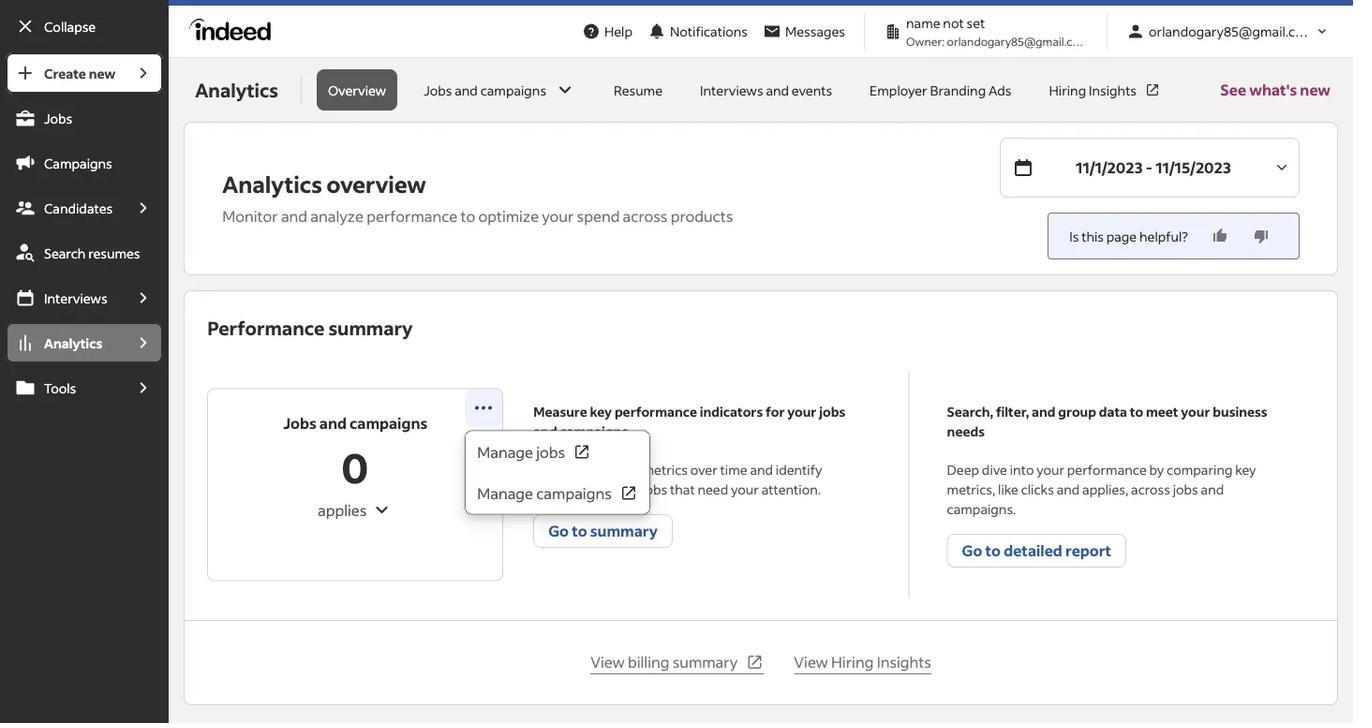 Task type: describe. For each thing, give the bounding box(es) containing it.
analyze
[[311, 207, 364, 226]]

your inside measure key performance indicators for your jobs and campaigns
[[788, 403, 817, 420]]

and inside jobs and campaigns 0
[[319, 413, 347, 433]]

hiring insights link
[[1038, 69, 1173, 111]]

to left the detailed
[[986, 541, 1001, 560]]

name not set owner: orlandogary85@gmail.com
[[906, 15, 1089, 48]]

evaluate your key metrics over time and identify underperforming jobs that need your attention.
[[533, 462, 823, 498]]

filter,
[[996, 403, 1029, 420]]

performance inside measure key performance indicators for your jobs and campaigns
[[615, 403, 697, 420]]

employer branding ads link
[[859, 69, 1023, 111]]

metrics
[[643, 462, 688, 478]]

candidates link
[[6, 187, 124, 229]]

search resumes link
[[6, 232, 163, 274]]

jobs link
[[6, 97, 163, 139]]

go to summary
[[548, 522, 658, 541]]

campaigns
[[44, 155, 112, 172]]

manage jobs link
[[466, 432, 650, 473]]

view billing summary
[[591, 653, 738, 672]]

1 vertical spatial hiring
[[831, 653, 874, 672]]

resume link
[[603, 69, 674, 111]]

view hiring insights
[[794, 653, 932, 672]]

employer branding ads
[[870, 82, 1012, 98]]

go to detailed report link
[[947, 534, 1127, 568]]

performance summary
[[207, 316, 413, 340]]

across inside analytics overview monitor and analyze performance to optimize your spend across products
[[623, 207, 668, 226]]

collapse
[[44, 18, 96, 35]]

campaigns inside button
[[480, 82, 546, 98]]

optimize
[[478, 207, 539, 226]]

0 vertical spatial hiring
[[1049, 82, 1086, 98]]

0 horizontal spatial new
[[89, 65, 115, 82]]

search,
[[947, 403, 994, 420]]

meet
[[1146, 403, 1179, 420]]

notifications
[[670, 23, 748, 40]]

jobs and campaigns button
[[413, 69, 588, 111]]

identify
[[776, 462, 823, 478]]

your down time
[[731, 481, 759, 498]]

what's
[[1250, 80, 1297, 99]]

resumes
[[88, 245, 140, 261]]

create new
[[44, 65, 115, 82]]

jobs and campaigns
[[424, 82, 546, 98]]

analytics link
[[6, 322, 124, 364]]

campaigns inside measure key performance indicators for your jobs and campaigns
[[560, 423, 628, 440]]

monitor
[[222, 207, 278, 226]]

and inside button
[[455, 82, 478, 98]]

to inside analytics overview monitor and analyze performance to optimize your spend across products
[[461, 207, 475, 226]]

and inside analytics overview monitor and analyze performance to optimize your spend across products
[[281, 207, 308, 226]]

analytics inside analytics overview monitor and analyze performance to optimize your spend across products
[[222, 169, 322, 198]]

indicators
[[700, 403, 763, 420]]

comparing
[[1167, 462, 1233, 478]]

applies,
[[1083, 481, 1129, 498]]

campaigns inside jobs and campaigns 0
[[350, 413, 428, 433]]

messages
[[785, 23, 845, 40]]

overview
[[328, 82, 386, 98]]

toggle menu image
[[473, 397, 495, 419]]

11/1/2023 - 11/15/2023
[[1076, 158, 1232, 177]]

view for view hiring insights
[[794, 653, 828, 672]]

this
[[1082, 228, 1104, 245]]

go for go to detailed report
[[962, 541, 983, 560]]

orlandogary85@gmail.com button
[[1119, 14, 1338, 49]]

search, filter, and group data to meet your business needs
[[947, 403, 1268, 440]]

collapse button
[[6, 6, 163, 47]]

for
[[766, 403, 785, 420]]

needs
[[947, 423, 985, 440]]

report
[[1066, 541, 1112, 560]]

your up underperforming
[[588, 462, 616, 478]]

jobs inside evaluate your key metrics over time and identify underperforming jobs that need your attention.
[[642, 481, 668, 498]]

not
[[943, 15, 964, 31]]

see what's new
[[1221, 80, 1331, 99]]

create
[[44, 65, 86, 82]]

go for go to summary
[[548, 522, 569, 541]]

spend
[[577, 207, 620, 226]]

ads
[[989, 82, 1012, 98]]

-
[[1146, 158, 1153, 177]]

notifications button
[[640, 11, 755, 52]]

manage jobs
[[477, 442, 565, 462]]

your inside analytics overview monitor and analyze performance to optimize your spend across products
[[542, 207, 574, 226]]

view hiring insights link
[[794, 651, 932, 675]]

and inside measure key performance indicators for your jobs and campaigns
[[533, 423, 557, 440]]

deep
[[947, 462, 980, 478]]

manage campaigns
[[477, 484, 612, 503]]

is this page helpful?
[[1070, 228, 1188, 245]]

jobs down measure
[[536, 442, 565, 462]]

resume
[[614, 82, 663, 98]]

business
[[1213, 403, 1268, 420]]

overview
[[327, 169, 426, 198]]

performance inside "deep dive into your performance by comparing key metrics, like clicks and applies, across jobs and campaigns."
[[1067, 462, 1147, 478]]

hiring insights
[[1049, 82, 1137, 98]]

branding
[[930, 82, 986, 98]]

underperforming
[[533, 481, 640, 498]]

like
[[998, 481, 1019, 498]]

key inside measure key performance indicators for your jobs and campaigns
[[590, 403, 612, 420]]

billing
[[628, 653, 670, 672]]

clicks
[[1021, 481, 1054, 498]]

applies
[[318, 501, 367, 520]]

jobs for jobs and campaigns
[[424, 82, 452, 98]]



Task type: vqa. For each thing, say whether or not it's contained in the screenshot.
the left View
yes



Task type: locate. For each thing, give the bounding box(es) containing it.
manage down toggle menu icon
[[477, 442, 533, 462]]

summary
[[328, 316, 413, 340], [590, 522, 658, 541], [673, 653, 738, 672]]

interviews
[[700, 82, 764, 98], [44, 290, 107, 306]]

manage down manage jobs
[[477, 484, 533, 503]]

messages link
[[755, 14, 853, 49]]

across
[[623, 207, 668, 226], [1131, 481, 1171, 498]]

0 vertical spatial manage
[[477, 442, 533, 462]]

manage for manage campaigns
[[477, 484, 533, 503]]

1 horizontal spatial performance
[[615, 403, 697, 420]]

your right meet
[[1181, 403, 1210, 420]]

1 horizontal spatial across
[[1131, 481, 1171, 498]]

help button
[[574, 14, 640, 49]]

your up clicks
[[1037, 462, 1065, 478]]

performance inside analytics overview monitor and analyze performance to optimize your spend across products
[[367, 207, 458, 226]]

and inside evaluate your key metrics over time and identify underperforming jobs that need your attention.
[[750, 462, 773, 478]]

1 vertical spatial summary
[[590, 522, 658, 541]]

orlandogary85@gmail.com down set
[[947, 34, 1089, 48]]

helpful?
[[1140, 228, 1188, 245]]

campaigns.
[[947, 501, 1016, 518]]

group
[[1058, 403, 1097, 420]]

into
[[1010, 462, 1034, 478]]

interviews and events link
[[689, 69, 844, 111]]

new inside button
[[1300, 80, 1331, 99]]

2 vertical spatial analytics
[[44, 335, 102, 351]]

measure key performance indicators for your jobs and campaigns
[[533, 403, 846, 440]]

manage
[[477, 442, 533, 462], [477, 484, 533, 503]]

and inside search, filter, and group data to meet your business needs
[[1032, 403, 1056, 420]]

to inside search, filter, and group data to meet your business needs
[[1130, 403, 1144, 420]]

2 horizontal spatial key
[[1236, 462, 1257, 478]]

by
[[1150, 462, 1164, 478]]

products
[[671, 207, 733, 226]]

go down campaigns.
[[962, 541, 983, 560]]

this page is helpful image
[[1211, 227, 1230, 246]]

0 horizontal spatial key
[[590, 403, 612, 420]]

2 horizontal spatial jobs
[[424, 82, 452, 98]]

to right data
[[1130, 403, 1144, 420]]

your left spend
[[542, 207, 574, 226]]

key right comparing in the bottom right of the page
[[1236, 462, 1257, 478]]

jobs inside measure key performance indicators for your jobs and campaigns
[[819, 403, 846, 420]]

0 horizontal spatial across
[[623, 207, 668, 226]]

1 horizontal spatial key
[[619, 462, 640, 478]]

orlandogary85@gmail.com inside popup button
[[1149, 23, 1315, 40]]

2 vertical spatial summary
[[673, 653, 738, 672]]

analytics up tools "link"
[[44, 335, 102, 351]]

time
[[720, 462, 748, 478]]

view billing summary link
[[591, 651, 764, 675]]

group
[[169, 0, 1353, 6]]

key left metrics
[[619, 462, 640, 478]]

interviews down notifications
[[700, 82, 764, 98]]

2 vertical spatial performance
[[1067, 462, 1147, 478]]

2 view from the left
[[794, 653, 828, 672]]

tools
[[44, 380, 76, 396]]

jobs for jobs
[[44, 110, 72, 127]]

jobs down comparing in the bottom right of the page
[[1173, 481, 1199, 498]]

1 horizontal spatial hiring
[[1049, 82, 1086, 98]]

your inside "deep dive into your performance by comparing key metrics, like clicks and applies, across jobs and campaigns."
[[1037, 462, 1065, 478]]

key
[[590, 403, 612, 420], [619, 462, 640, 478], [1236, 462, 1257, 478]]

new
[[89, 65, 115, 82], [1300, 80, 1331, 99]]

set
[[967, 15, 985, 31]]

menu bar
[[0, 52, 169, 724]]

analytics up monitor
[[222, 169, 322, 198]]

page
[[1107, 228, 1137, 245]]

0 vertical spatial analytics
[[195, 78, 278, 102]]

jobs down metrics
[[642, 481, 668, 498]]

key inside evaluate your key metrics over time and identify underperforming jobs that need your attention.
[[619, 462, 640, 478]]

menu bar containing create new
[[0, 52, 169, 724]]

0 horizontal spatial performance
[[367, 207, 458, 226]]

0 horizontal spatial interviews
[[44, 290, 107, 306]]

1 view from the left
[[591, 653, 625, 672]]

0 vertical spatial insights
[[1089, 82, 1137, 98]]

employer
[[870, 82, 928, 98]]

0 horizontal spatial hiring
[[831, 653, 874, 672]]

candidates
[[44, 200, 113, 217]]

name
[[906, 15, 941, 31]]

0 vertical spatial across
[[623, 207, 668, 226]]

to down underperforming
[[572, 522, 587, 541]]

create new link
[[6, 52, 124, 94]]

performance up metrics
[[615, 403, 697, 420]]

0 horizontal spatial view
[[591, 653, 625, 672]]

0 horizontal spatial summary
[[328, 316, 413, 340]]

0 horizontal spatial jobs
[[44, 110, 72, 127]]

manage campaigns link
[[466, 473, 650, 514]]

1 horizontal spatial new
[[1300, 80, 1331, 99]]

new right create
[[89, 65, 115, 82]]

view for view billing summary
[[591, 653, 625, 672]]

this page is not helpful image
[[1252, 227, 1271, 246]]

go
[[548, 522, 569, 541], [962, 541, 983, 560]]

1 horizontal spatial orlandogary85@gmail.com
[[1149, 23, 1315, 40]]

new right what's
[[1300, 80, 1331, 99]]

orlandogary85@gmail.com inside name not set owner: orlandogary85@gmail.com
[[947, 34, 1089, 48]]

interviews for interviews and events
[[700, 82, 764, 98]]

across right spend
[[623, 207, 668, 226]]

overview link
[[317, 69, 398, 111]]

1 horizontal spatial view
[[794, 653, 828, 672]]

name not set owner: orlandogary85@gmail.com element
[[876, 13, 1096, 50]]

1 vertical spatial jobs
[[44, 110, 72, 127]]

1 vertical spatial interviews
[[44, 290, 107, 306]]

analytics down indeed home image
[[195, 78, 278, 102]]

measure
[[533, 403, 587, 420]]

across down by
[[1131, 481, 1171, 498]]

orlandogary85@gmail.com up see
[[1149, 23, 1315, 40]]

jobs for jobs and campaigns 0
[[283, 413, 316, 433]]

performance down overview at the left top of the page
[[367, 207, 458, 226]]

key right measure
[[590, 403, 612, 420]]

0 horizontal spatial insights
[[877, 653, 932, 672]]

need
[[698, 481, 728, 498]]

owner:
[[906, 34, 945, 48]]

metrics,
[[947, 481, 996, 498]]

view
[[591, 653, 625, 672], [794, 653, 828, 672]]

interviews down "search resumes" "link" at top
[[44, 290, 107, 306]]

orlandogary85@gmail.com
[[1149, 23, 1315, 40], [947, 34, 1089, 48]]

hiring
[[1049, 82, 1086, 98], [831, 653, 874, 672]]

summary for view
[[673, 653, 738, 672]]

dive
[[982, 462, 1008, 478]]

jobs inside jobs and campaigns 0
[[283, 413, 316, 433]]

0 vertical spatial interviews
[[700, 82, 764, 98]]

your inside search, filter, and group data to meet your business needs
[[1181, 403, 1210, 420]]

analytics inside analytics link
[[44, 335, 102, 351]]

1 vertical spatial performance
[[615, 403, 697, 420]]

to left the optimize
[[461, 207, 475, 226]]

campaigns
[[480, 82, 546, 98], [350, 413, 428, 433], [560, 423, 628, 440], [536, 484, 612, 503]]

1 horizontal spatial go
[[962, 541, 983, 560]]

2 horizontal spatial performance
[[1067, 462, 1147, 478]]

0 vertical spatial jobs
[[424, 82, 452, 98]]

1 horizontal spatial insights
[[1089, 82, 1137, 98]]

across inside "deep dive into your performance by comparing key metrics, like clicks and applies, across jobs and campaigns."
[[1131, 481, 1171, 498]]

summary for go
[[590, 522, 658, 541]]

deep dive into your performance by comparing key metrics, like clicks and applies, across jobs and campaigns.
[[947, 462, 1257, 518]]

go to summary link
[[533, 515, 673, 548]]

attention.
[[762, 481, 821, 498]]

1 vertical spatial analytics
[[222, 169, 322, 198]]

2 vertical spatial jobs
[[283, 413, 316, 433]]

1 horizontal spatial interviews
[[700, 82, 764, 98]]

11/15/2023
[[1156, 158, 1232, 177]]

0 vertical spatial summary
[[328, 316, 413, 340]]

1 vertical spatial across
[[1131, 481, 1171, 498]]

jobs inside "deep dive into your performance by comparing key metrics, like clicks and applies, across jobs and campaigns."
[[1173, 481, 1199, 498]]

0 vertical spatial performance
[[367, 207, 458, 226]]

manage inside 'manage jobs' link
[[477, 442, 533, 462]]

indeed home image
[[190, 18, 279, 41]]

key inside "deep dive into your performance by comparing key metrics, like clicks and applies, across jobs and campaigns."
[[1236, 462, 1257, 478]]

interviews for interviews
[[44, 290, 107, 306]]

see
[[1221, 80, 1247, 99]]

2 horizontal spatial summary
[[673, 653, 738, 672]]

applies button
[[307, 493, 404, 527]]

1 horizontal spatial summary
[[590, 522, 658, 541]]

search
[[44, 245, 86, 261]]

that
[[670, 481, 695, 498]]

1 horizontal spatial jobs
[[283, 413, 316, 433]]

analytics overview monitor and analyze performance to optimize your spend across products
[[222, 169, 733, 226]]

help
[[604, 23, 633, 40]]

insights
[[1089, 82, 1137, 98], [877, 653, 932, 672]]

jobs and campaigns 0
[[283, 413, 428, 494]]

0 horizontal spatial orlandogary85@gmail.com
[[947, 34, 1089, 48]]

tools link
[[6, 367, 124, 409]]

your right the for
[[788, 403, 817, 420]]

jobs right the for
[[819, 403, 846, 420]]

1 vertical spatial insights
[[877, 653, 932, 672]]

1 vertical spatial manage
[[477, 484, 533, 503]]

performance
[[367, 207, 458, 226], [615, 403, 697, 420], [1067, 462, 1147, 478]]

events
[[792, 82, 832, 98]]

2 manage from the top
[[477, 484, 533, 503]]

performance up applies,
[[1067, 462, 1147, 478]]

evaluate
[[533, 462, 586, 478]]

0 horizontal spatial go
[[548, 522, 569, 541]]

jobs inside button
[[424, 82, 452, 98]]

campaigns link
[[6, 142, 163, 184]]

go down the manage campaigns link
[[548, 522, 569, 541]]

1 manage from the top
[[477, 442, 533, 462]]

manage for manage jobs
[[477, 442, 533, 462]]

see what's new button
[[1221, 58, 1331, 122]]

11/1/2023
[[1076, 158, 1143, 177]]



